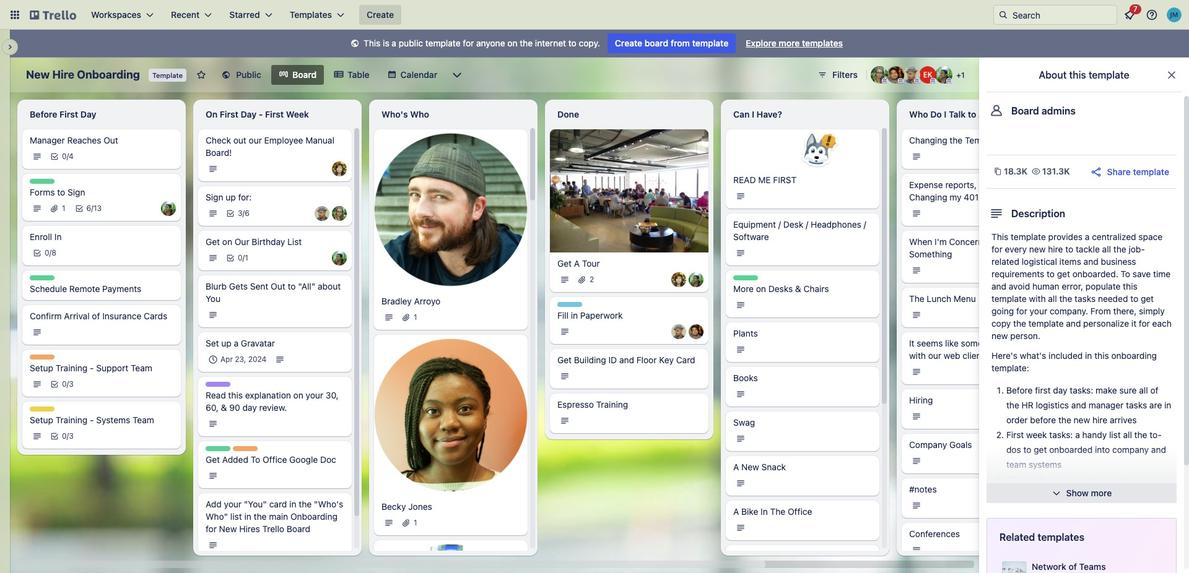 Task type: describe. For each thing, give the bounding box(es) containing it.
template inside button
[[1133, 166, 1170, 177]]

first inside before first day tasks: make sure all of the hr logistics and manager tasks are in order before the new hire arrives first week tasks: a handy list all the to- dos to get onboarded into company and team systems who's who list: help the newbie orient themselves and learn all about the key people they'll encounter at work
[[1007, 430, 1024, 440]]

the left to-
[[1135, 430, 1148, 440]]

/ right headphones
[[864, 219, 867, 230]]

read me first link
[[734, 174, 872, 186]]

day for reaches
[[80, 109, 96, 120]]

all down the centralized
[[1103, 244, 1111, 255]]

more for explore
[[779, 38, 800, 48]]

1 vertical spatial priscilla parjet (priscillaparjet) image
[[332, 251, 347, 266]]

color: green, title: "remote employees" element for forms
[[30, 179, 55, 184]]

taco alert image
[[799, 128, 842, 171]]

board admins
[[1012, 105, 1076, 116]]

who inside before first day tasks: make sure all of the hr logistics and manager tasks are in order before the new hire arrives first week tasks: a handy list all the to- dos to get onboarded into company and team systems who's who list: help the newbie orient themselves and learn all about the key people they'll encounter at work
[[1034, 475, 1052, 485]]

0 / 3 for systems
[[62, 432, 74, 441]]

/ right desk
[[806, 219, 809, 230]]

#notes
[[909, 484, 937, 495]]

0 horizontal spatial 6
[[86, 204, 91, 213]]

schedule remote payments link
[[30, 283, 173, 296]]

table link
[[327, 65, 377, 85]]

new inside before first day tasks: make sure all of the hr logistics and manager tasks are in order before the new hire arrives first week tasks: a handy list all the to- dos to get onboarded into company and team systems who's who list: help the newbie orient themselves and learn all about the key people they'll encounter at work
[[1074, 415, 1091, 426]]

add
[[206, 499, 222, 510]]

this inside here's what's included in this onboarding template:
[[1095, 351, 1109, 361]]

day inside before first day tasks: make sure all of the hr logistics and manager tasks are in order before the new hire arrives first week tasks: a handy list all the to- dos to get onboarded into company and team systems who's who list: help the newbie orient themselves and learn all about the key people they'll encounter at work
[[1053, 385, 1068, 396]]

for inside the add your "you" card in the "who's who" list in the main onboarding for new hires trello board
[[206, 524, 217, 535]]

filters button
[[814, 65, 862, 85]]

1 down jones
[[414, 519, 417, 528]]

talk
[[949, 109, 966, 120]]

network
[[1032, 562, 1067, 572]]

related
[[1000, 532, 1035, 543]]

/ down setup training - systems team
[[67, 432, 69, 441]]

me
[[758, 175, 771, 185]]

about inside when i'm concerned about something
[[996, 237, 1020, 247]]

color: purple, title: "project requires design" element
[[206, 382, 230, 387]]

18.3k
[[1004, 166, 1028, 177]]

and right logistics
[[1072, 400, 1087, 411]]

1 vertical spatial amy freiderson (amyfreiderson) image
[[332, 206, 347, 221]]

more for show
[[1091, 488, 1112, 499]]

software
[[734, 232, 769, 242]]

to inside this template provides a centralized space for every new hire to tackle all the job- related logistical items and business requirements to get onboarded. to save time and avoid human error, populate this template with all the tasks needed to get going for your company. from there, simply copy the template and personalize it for each new person.
[[1121, 269, 1131, 279]]

get for get on our birthday list
[[206, 237, 220, 247]]

list
[[288, 237, 302, 247]]

0 vertical spatial the
[[909, 294, 925, 304]]

30,
[[326, 390, 339, 401]]

1 down bradley arroyo
[[414, 313, 417, 322]]

who's
[[382, 109, 408, 120]]

color: green, title: "remote employees" element for more
[[734, 276, 758, 281]]

about this template
[[1039, 69, 1130, 81]]

to inside before first day tasks: make sure all of the hr logistics and manager tasks are in order before the new hire arrives first week tasks: a handy list all the to- dos to get onboarded into company and team systems who's who list: help the newbie orient themselves and learn all about the key people they'll encounter at work
[[1024, 445, 1032, 455]]

a inside this template provides a centralized space for every new hire to tackle all the job- related logistical items and business requirements to get onboarded. to save time and avoid human error, populate this template with all the tasks needed to get going for your company. from there, simply copy the template and personalize it for each new person.
[[1085, 232, 1090, 242]]

i inside text box
[[944, 109, 947, 120]]

Can I Have? text field
[[726, 105, 885, 125]]

1 down forms to sign
[[62, 204, 65, 213]]

board inside the add your "you" card in the "who's who" list in the main onboarding for new hires trello board
[[287, 524, 310, 535]]

for right it
[[1139, 318, 1150, 329]]

changing the temperature in here link
[[909, 134, 1048, 147]]

key
[[1146, 489, 1160, 500]]

the up person.
[[1014, 318, 1027, 329]]

the down talk
[[950, 135, 963, 146]]

setup training - support team link
[[30, 362, 173, 375]]

calendar
[[401, 69, 438, 80]]

0 / 8
[[45, 248, 56, 258]]

& inside read this explanation on your 30, 60, & 90 day review.
[[221, 403, 227, 413]]

Before First Day text field
[[22, 105, 181, 125]]

1 vertical spatial color: orange, title: "support team" element
[[233, 447, 258, 452]]

tasks inside this template provides a centralized space for every new hire to tackle all the job- related logistical items and business requirements to get onboarded. to save time and avoid human error, populate this template with all the tasks needed to get going for your company. from there, simply copy the template and personalize it for each new person.
[[1075, 294, 1096, 304]]

on right anyone
[[508, 38, 518, 48]]

/ down the our
[[243, 253, 245, 263]]

explore
[[746, 38, 777, 48]]

first
[[773, 175, 797, 185]]

"who's
[[314, 499, 343, 510]]

3 this member is an admin of this workspace. image from the left
[[931, 78, 936, 84]]

key
[[659, 355, 674, 365]]

the left internet
[[520, 38, 533, 48]]

1 horizontal spatial get
[[1057, 269, 1071, 279]]

network of teams link
[[1000, 559, 1164, 574]]

all down 'human'
[[1048, 294, 1057, 304]]

0 horizontal spatial sign
[[68, 187, 85, 198]]

this up admins
[[1070, 69, 1086, 81]]

0 vertical spatial chris temperson (christemperson) image
[[903, 66, 921, 84]]

in inside in progress fill in paperwork
[[571, 310, 578, 321]]

human
[[1033, 281, 1060, 292]]

/ down for:
[[243, 209, 245, 218]]

in right card
[[289, 499, 296, 510]]

manager
[[1089, 400, 1124, 411]]

each
[[1153, 318, 1172, 329]]

show
[[1067, 488, 1089, 499]]

to up items
[[1066, 244, 1074, 255]]

and down 'list:'
[[1055, 489, 1070, 500]]

and down to-
[[1152, 445, 1167, 455]]

60,
[[206, 403, 219, 413]]

our inside it seems like something is wrong with our web client.
[[929, 351, 942, 361]]

about inside blurb gets sent out to "all" about you
[[318, 281, 341, 292]]

fill
[[558, 310, 569, 321]]

paperwork
[[580, 310, 623, 321]]

the down logistics
[[1059, 415, 1072, 426]]

team
[[1007, 460, 1027, 470]]

day for out
[[241, 109, 257, 120]]

0 vertical spatial 3
[[238, 209, 243, 218]]

here's what's included in this onboarding template:
[[992, 351, 1157, 374]]

share template
[[1107, 166, 1170, 177]]

error,
[[1062, 281, 1084, 292]]

my
[[950, 192, 962, 203]]

0 horizontal spatial who
[[410, 109, 429, 120]]

customize views image
[[451, 69, 464, 81]]

workspaces button
[[84, 5, 161, 25]]

on inside read this explanation on your 30, 60, & 90 day review.
[[293, 390, 303, 401]]

more
[[734, 284, 754, 294]]

building
[[574, 355, 606, 365]]

and left avoid
[[992, 281, 1007, 292]]

0 vertical spatial priscilla parjet (priscillaparjet) image
[[935, 66, 953, 84]]

- inside on first day - first week 'text box'
[[259, 109, 263, 120]]

recent button
[[164, 5, 219, 25]]

expense reports, my pay-stub, changing my 401k
[[909, 180, 1032, 203]]

onboarded
[[1050, 445, 1093, 455]]

1 horizontal spatial amy freiderson (amyfreiderson) image
[[871, 66, 888, 84]]

131.3k
[[1043, 166, 1070, 177]]

time
[[1154, 269, 1171, 279]]

on left the our
[[222, 237, 232, 247]]

0 / 4
[[62, 152, 74, 161]]

hire inside before first day tasks: make sure all of the hr logistics and manager tasks are in order before the new hire arrives first week tasks: a handy list all the to- dos to get onboarded into company and team systems who's who list: help the newbie orient themselves and learn all about the key people they'll encounter at work
[[1093, 415, 1108, 426]]

with inside it seems like something is wrong with our web client.
[[909, 351, 926, 361]]

get added to office google doc link
[[206, 454, 344, 467]]

1 horizontal spatial about
[[1039, 69, 1067, 81]]

for right visit
[[785, 551, 796, 562]]

this is a public template for anyone on the internet to copy.
[[364, 38, 600, 48]]

Who Do I Talk to About? text field
[[902, 105, 1061, 125]]

and right "id"
[[620, 355, 634, 365]]

more on desks & chairs link
[[734, 283, 872, 296]]

the down '"you"'
[[254, 512, 267, 522]]

/ down 'setup training - support team'
[[67, 380, 69, 389]]

show more
[[1067, 488, 1112, 499]]

the up show more
[[1090, 475, 1103, 485]]

public button
[[214, 65, 269, 85]]

the left the key
[[1131, 489, 1144, 500]]

insurance
[[102, 311, 141, 322]]

2 this member is an admin of this workspace. image from the left
[[914, 78, 920, 84]]

on
[[206, 109, 218, 120]]

board link
[[271, 65, 324, 85]]

0 horizontal spatial to
[[251, 455, 260, 465]]

/ down enroll in on the left top of the page
[[49, 248, 52, 258]]

/ down the forms to sign link
[[91, 204, 93, 213]]

0 down the our
[[238, 253, 243, 263]]

hire inside this template provides a centralized space for every new hire to tackle all the job- related logistical items and business requirements to get onboarded. to save time and avoid human error, populate this template with all the tasks needed to get going for your company. from there, simply copy the template and personalize it for each new person.
[[1048, 244, 1063, 255]]

0 vertical spatial lunch
[[927, 294, 952, 304]]

for right going
[[1017, 306, 1028, 317]]

when i'm concerned about something link
[[909, 236, 1048, 261]]

primary element
[[0, 0, 1189, 30]]

for left anyone
[[463, 38, 474, 48]]

1 vertical spatial office
[[788, 507, 812, 517]]

bradley arroyo link
[[382, 296, 520, 308]]

changing inside expense reports, my pay-stub, changing my 401k
[[909, 192, 948, 203]]

blurb gets sent out to "all" about you
[[206, 281, 341, 304]]

desks
[[769, 284, 793, 294]]

equipment / desk / headphones / software
[[734, 219, 867, 242]]

confirm arrival of insurance cards
[[30, 311, 167, 322]]

enroll
[[30, 232, 52, 242]]

all right learn
[[1094, 489, 1103, 500]]

0 vertical spatial tasks:
[[1070, 385, 1094, 396]]

systems
[[1029, 460, 1062, 470]]

check
[[206, 135, 231, 146]]

3 for setup training - support team
[[69, 380, 74, 389]]

read me first
[[734, 175, 797, 185]]

in up 8
[[54, 232, 62, 242]]

this for this template provides a centralized space for every new hire to tackle all the job- related logistical items and business requirements to get onboarded. to save time and avoid human error, populate this template with all the tasks needed to get going for your company. from there, simply copy the template and personalize it for each new person.
[[992, 232, 1009, 242]]

0 vertical spatial new
[[1030, 244, 1046, 255]]

0 vertical spatial color: orange, title: "support team" element
[[30, 355, 55, 360]]

2 vertical spatial of
[[1069, 562, 1077, 572]]

1 vertical spatial lunch
[[799, 551, 823, 562]]

people
[[1007, 504, 1034, 515]]

out
[[233, 135, 246, 146]]

items
[[1060, 256, 1082, 267]]

create for create
[[367, 9, 394, 20]]

new inside the add your "you" card in the "who's who" list in the main onboarding for new hires trello board
[[219, 524, 237, 535]]

jeremy miller (jeremymiller198) image
[[1167, 7, 1182, 22]]

explore more templates
[[746, 38, 843, 48]]

and down tackle
[[1084, 256, 1099, 267]]

1 horizontal spatial priscilla parjet (priscillaparjet) image
[[689, 272, 704, 287]]

to up there,
[[1131, 294, 1139, 304]]

0 horizontal spatial is
[[383, 38, 389, 48]]

public
[[399, 38, 423, 48]]

#notes link
[[909, 484, 1048, 496]]

becky jones
[[382, 502, 432, 512]]

up for a
[[221, 338, 232, 349]]

1 vertical spatial the
[[770, 507, 786, 517]]

to up 'human'
[[1047, 269, 1055, 279]]

check out our employee manual board! link
[[206, 134, 344, 159]]

team for setup training - support team
[[131, 363, 152, 374]]

to inside blurb gets sent out to "all" about you
[[288, 281, 296, 292]]

set
[[206, 338, 219, 349]]

before first day
[[30, 109, 96, 120]]

2 horizontal spatial new
[[742, 462, 759, 473]]

1 horizontal spatial sign
[[206, 192, 223, 203]]

chris temperson (christemperson) image for andre gorte (andregorte) icon
[[672, 324, 686, 339]]

into
[[1095, 445, 1110, 455]]

new inside text field
[[26, 68, 50, 81]]

1 down the our
[[245, 253, 248, 263]]

network of teams
[[1032, 562, 1106, 572]]

week
[[286, 109, 309, 120]]

sure
[[1120, 385, 1137, 396]]

a bike in the office link
[[734, 506, 872, 519]]

i inside text field
[[752, 109, 755, 120]]

logistics
[[1036, 400, 1069, 411]]

this inside read this explanation on your 30, 60, & 90 day review.
[[228, 390, 243, 401]]

friends visit for lunch
[[734, 551, 823, 562]]

filters
[[833, 69, 858, 80]]

the left "who's
[[299, 499, 312, 510]]

centralized
[[1092, 232, 1137, 242]]

populate
[[1086, 281, 1121, 292]]

every
[[1005, 244, 1027, 255]]

plants link
[[734, 328, 872, 340]]

all up company
[[1124, 430, 1132, 440]]

andre gorte (andregorte) image
[[689, 324, 704, 339]]

books
[[734, 373, 758, 383]]

it
[[1132, 318, 1137, 329]]

priscilla parjet (priscillaparjet) image
[[161, 201, 176, 216]]

and down company.
[[1066, 318, 1081, 329]]

1 horizontal spatial 6
[[245, 209, 250, 218]]

for up 'related'
[[992, 244, 1003, 255]]

1 horizontal spatial templates
[[1038, 532, 1085, 543]]



Task type: vqa. For each thing, say whether or not it's contained in the screenshot.
My
yes



Task type: locate. For each thing, give the bounding box(es) containing it.
day inside text field
[[80, 109, 96, 120]]

0 horizontal spatial templates
[[802, 38, 843, 48]]

1 vertical spatial to
[[251, 455, 260, 465]]

to right dos
[[1024, 445, 1032, 455]]

is inside it seems like something is wrong with our web client.
[[1006, 338, 1012, 349]]

new hire onboarding
[[26, 68, 140, 81]]

1 vertical spatial tasks
[[1126, 400, 1147, 411]]

0 horizontal spatial &
[[221, 403, 227, 413]]

the right bike
[[770, 507, 786, 517]]

amy freiderson (amyfreiderson) image
[[871, 66, 888, 84], [332, 206, 347, 221]]

a inside set up a gravatar link
[[234, 338, 239, 349]]

onboarding down "who's
[[291, 512, 338, 522]]

& left the 90 in the left bottom of the page
[[221, 403, 227, 413]]

in left progress
[[558, 302, 564, 311]]

0 horizontal spatial create
[[367, 9, 394, 20]]

open information menu image
[[1146, 9, 1159, 21]]

is
[[383, 38, 389, 48], [1006, 338, 1012, 349]]

tasks: left make on the bottom right
[[1070, 385, 1094, 396]]

2 horizontal spatial chris temperson (christemperson) image
[[903, 66, 921, 84]]

0 vertical spatial about
[[318, 281, 341, 292]]

the up company.
[[1060, 294, 1073, 304]]

1 vertical spatial chris temperson (christemperson) image
[[315, 206, 330, 221]]

day right the 90 in the left bottom of the page
[[243, 403, 257, 413]]

template
[[152, 71, 183, 79]]

1 vertical spatial new
[[742, 462, 759, 473]]

ellie kulick (elliekulick2) image
[[919, 66, 937, 84]]

from
[[671, 38, 690, 48]]

setup training - systems team link
[[30, 414, 173, 427]]

1 vertical spatial with
[[909, 351, 926, 361]]

encounter
[[1063, 504, 1103, 515]]

to inside text box
[[968, 109, 977, 120]]

2 vertical spatial -
[[90, 415, 94, 426]]

who do i talk to about?
[[909, 109, 1009, 120]]

7 notifications image
[[1123, 7, 1137, 22]]

related
[[992, 256, 1020, 267]]

first right on
[[220, 109, 238, 120]]

2 horizontal spatial of
[[1151, 385, 1159, 396]]

0 horizontal spatial onboarding
[[77, 68, 140, 81]]

the
[[909, 294, 925, 304], [770, 507, 786, 517]]

with down 'human'
[[1029, 294, 1046, 304]]

a left public
[[392, 38, 397, 48]]

color: green, title: "remote employees" element up added
[[206, 447, 230, 452]]

space
[[1139, 232, 1163, 242]]

2 vertical spatial training
[[56, 415, 88, 426]]

before
[[30, 109, 57, 120], [1007, 385, 1033, 396]]

friends visit for lunch link
[[734, 551, 872, 563]]

going
[[992, 306, 1014, 317]]

jones
[[408, 502, 432, 512]]

3 / 6
[[238, 209, 250, 218]]

0 horizontal spatial day
[[80, 109, 96, 120]]

1 horizontal spatial office
[[788, 507, 812, 517]]

6 / 13
[[86, 204, 102, 213]]

1 vertical spatial board
[[1012, 105, 1040, 116]]

simply
[[1139, 306, 1165, 317]]

in inside in progress fill in paperwork
[[558, 302, 564, 311]]

1 horizontal spatial this
[[992, 232, 1009, 242]]

0 horizontal spatial priscilla parjet (priscillaparjet) image
[[332, 251, 347, 266]]

2 horizontal spatial get
[[1141, 294, 1154, 304]]

priscilla parjet (priscillaparjet) image
[[935, 66, 953, 84], [332, 251, 347, 266], [689, 272, 704, 287]]

get inside before first day tasks: make sure all of the hr logistics and manager tasks are in order before the new hire arrives first week tasks: a handy list all the to- dos to get onboarded into company and team systems who's who list: help the newbie orient themselves and learn all about the key people they'll encounter at work
[[1034, 445, 1047, 455]]

board for board
[[292, 69, 317, 80]]

before up hr
[[1007, 385, 1033, 396]]

0 vertical spatial get
[[1057, 269, 1071, 279]]

0 vertical spatial 0 / 3
[[62, 380, 74, 389]]

sign right the forms
[[68, 187, 85, 198]]

get inside get added to office google doc link
[[206, 455, 220, 465]]

- for setup training - support team
[[90, 363, 94, 374]]

0 vertical spatial setup
[[30, 363, 53, 374]]

6 left 13 at the left top of the page
[[86, 204, 91, 213]]

1 horizontal spatial out
[[271, 281, 285, 292]]

templates up "network of teams"
[[1038, 532, 1085, 543]]

cards
[[144, 311, 167, 322]]

new left hire
[[26, 68, 50, 81]]

tasks down sure
[[1126, 400, 1147, 411]]

your right add
[[224, 499, 242, 510]]

first up manager reaches out
[[60, 109, 78, 120]]

1 horizontal spatial hire
[[1093, 415, 1108, 426]]

company
[[909, 440, 947, 450]]

0 horizontal spatial new
[[26, 68, 50, 81]]

systems
[[96, 415, 130, 426]]

0 vertical spatial tasks
[[1075, 294, 1096, 304]]

get for get building id and floor key card
[[558, 355, 572, 365]]

admins
[[1042, 105, 1076, 116]]

samantha pivlot (samanthapivlot) image
[[332, 162, 347, 177]]

Who's Who text field
[[374, 105, 533, 125]]

in right are
[[1165, 400, 1172, 411]]

- for setup training - systems team
[[90, 415, 94, 426]]

get inside get building id and floor key card link
[[558, 355, 572, 365]]

1 vertical spatial -
[[90, 363, 94, 374]]

becky
[[382, 502, 406, 512]]

0 vertical spatial new
[[26, 68, 50, 81]]

get left the our
[[206, 237, 220, 247]]

templates button
[[282, 5, 352, 25]]

up
[[226, 192, 236, 203], [221, 338, 232, 349]]

for:
[[238, 192, 252, 203]]

1 vertical spatial create
[[615, 38, 642, 48]]

2 vertical spatial new
[[1074, 415, 1091, 426]]

0 / 3
[[62, 380, 74, 389], [62, 432, 74, 441]]

1 0 / 3 from the top
[[62, 380, 74, 389]]

list down arrives
[[1110, 430, 1121, 440]]

1 vertical spatial &
[[221, 403, 227, 413]]

more right explore
[[779, 38, 800, 48]]

0 left 4
[[62, 152, 67, 161]]

1 vertical spatial 0 / 3
[[62, 432, 74, 441]]

1 day from the left
[[80, 109, 96, 120]]

create inside 'button'
[[367, 9, 394, 20]]

copy
[[992, 318, 1011, 329]]

2 vertical spatial 3
[[69, 432, 74, 441]]

this member is an admin of this workspace. image
[[898, 78, 904, 84]]

2 vertical spatial board
[[287, 524, 310, 535]]

a for a new snack
[[734, 462, 739, 473]]

have?
[[757, 109, 782, 120]]

0 down setup training - systems team
[[62, 432, 67, 441]]

changing down 'do'
[[909, 135, 948, 146]]

amy freiderson (amyfreiderson) image left this member is an admin of this workspace. icon
[[871, 66, 888, 84]]

1 vertical spatial onboarding
[[291, 512, 338, 522]]

On First Day - First Week text field
[[198, 105, 357, 125]]

1 vertical spatial is
[[1006, 338, 1012, 349]]

team for setup training - systems team
[[133, 415, 154, 426]]

1 horizontal spatial our
[[929, 351, 942, 361]]

board up week
[[292, 69, 317, 80]]

/
[[67, 152, 69, 161], [91, 204, 93, 213], [243, 209, 245, 218], [779, 219, 781, 230], [806, 219, 809, 230], [864, 219, 867, 230], [49, 248, 52, 258], [243, 253, 245, 263], [67, 380, 69, 389], [67, 432, 69, 441]]

onboarding inside text field
[[77, 68, 140, 81]]

expense
[[909, 180, 943, 190]]

0 horizontal spatial list
[[230, 512, 242, 522]]

on right more
[[756, 284, 766, 294]]

before first day tasks: make sure all of the hr logistics and manager tasks are in order before the new hire arrives first week tasks: a handy list all the to- dos to get onboarded into company and team systems who's who list: help the newbie orient themselves and learn all about the key people they'll encounter at work
[[1007, 385, 1172, 515]]

color: green, title: "remote employees" element up the forms
[[30, 179, 55, 184]]

4 this member is an admin of this workspace. image from the left
[[947, 78, 952, 84]]

board for board admins
[[1012, 105, 1040, 116]]

before inside before first day tasks: make sure all of the hr logistics and manager tasks are in order before the new hire arrives first week tasks: a handy list all the to- dos to get onboarded into company and team systems who's who list: help the newbie orient themselves and learn all about the key people they'll encounter at work
[[1007, 385, 1033, 396]]

onboarding inside the add your "you" card in the "who's who" list in the main onboarding for new hires trello board
[[291, 512, 338, 522]]

0 vertical spatial templates
[[802, 38, 843, 48]]

board!
[[206, 147, 232, 158]]

remote
[[69, 284, 100, 294]]

- up check out our employee manual board!
[[259, 109, 263, 120]]

changing
[[909, 135, 948, 146], [909, 192, 948, 203]]

before for before first day tasks: make sure all of the hr logistics and manager tasks are in order before the new hire arrives first week tasks: a handy list all the to- dos to get onboarded into company and team systems who's who list: help the newbie orient themselves and learn all about the key people they'll encounter at work
[[1007, 385, 1033, 396]]

seems
[[917, 338, 943, 349]]

3
[[238, 209, 243, 218], [69, 380, 74, 389], [69, 432, 74, 441]]

this up the 90 in the left bottom of the page
[[228, 390, 243, 401]]

before inside text field
[[30, 109, 57, 120]]

sm image
[[349, 38, 361, 50]]

pay-
[[994, 180, 1012, 190]]

0 vertical spatial a
[[574, 258, 580, 269]]

/ left desk
[[779, 219, 781, 230]]

2 horizontal spatial your
[[1030, 306, 1048, 317]]

in right bike
[[761, 507, 768, 517]]

first
[[1035, 385, 1051, 396]]

tour
[[582, 258, 600, 269]]

1 horizontal spatial tasks
[[1126, 400, 1147, 411]]

0 vertical spatial hire
[[1048, 244, 1063, 255]]

- inside setup training - systems team link
[[90, 415, 94, 426]]

to left copy.
[[569, 38, 577, 48]]

/ down manager reaches out
[[67, 152, 69, 161]]

person.
[[1011, 331, 1041, 341]]

i right 'do'
[[944, 109, 947, 120]]

to right the forms
[[57, 187, 65, 198]]

about right the "all"
[[318, 281, 341, 292]]

samantha pivlot (samanthapivlot) image
[[672, 272, 686, 287]]

are
[[1150, 400, 1162, 411]]

this inside this template provides a centralized space for every new hire to tackle all the job- related logistical items and business requirements to get onboarded. to save time and avoid human error, populate this template with all the tasks needed to get going for your company. from there, simply copy the template and personalize it for each new person.
[[992, 232, 1009, 242]]

about inside before first day tasks: make sure all of the hr logistics and manager tasks are in order before the new hire arrives first week tasks: a handy list all the to- dos to get onboarded into company and team systems who's who list: help the newbie orient themselves and learn all about the key people they'll encounter at work
[[1105, 489, 1128, 500]]

to right added
[[251, 455, 260, 465]]

0 horizontal spatial out
[[104, 135, 118, 146]]

6
[[86, 204, 91, 213], [245, 209, 250, 218]]

0 horizontal spatial before
[[30, 109, 57, 120]]

new
[[1030, 244, 1046, 255], [992, 331, 1008, 341], [1074, 415, 1091, 426]]

all right sure
[[1140, 385, 1148, 396]]

google
[[289, 455, 318, 465]]

like
[[946, 338, 959, 349]]

the left hr
[[1007, 400, 1020, 411]]

color: green, title: "remote employees" element up more
[[734, 276, 758, 281]]

andre gorte (andregorte) image
[[887, 66, 905, 84]]

this inside this template provides a centralized space for every new hire to tackle all the job- related logistical items and business requirements to get onboarded. to save time and avoid human error, populate this template with all the tasks needed to get going for your company. from there, simply copy the template and personalize it for each new person.
[[1123, 281, 1138, 292]]

2 day from the left
[[241, 109, 257, 120]]

create board from template
[[615, 38, 729, 48]]

1 right "ellie kulick (elliekulick2)" image
[[961, 71, 965, 80]]

a left tour
[[574, 258, 580, 269]]

color: orange, title: "support team" element
[[30, 355, 55, 360], [233, 447, 258, 452]]

in inside before first day tasks: make sure all of the hr logistics and manager tasks are in order before the new hire arrives first week tasks: a handy list all the to- dos to get onboarded into company and team systems who's who list: help the newbie orient themselves and learn all about the key people they'll encounter at work
[[1165, 400, 1172, 411]]

apr
[[221, 355, 233, 364]]

1 vertical spatial get
[[1141, 294, 1154, 304]]

1 horizontal spatial who
[[909, 109, 928, 120]]

2 i from the left
[[944, 109, 947, 120]]

get for get a tour
[[558, 258, 572, 269]]

1 horizontal spatial more
[[1091, 488, 1112, 499]]

get for get added to office google doc
[[206, 455, 220, 465]]

for
[[463, 38, 474, 48], [992, 244, 1003, 255], [1017, 306, 1028, 317], [1139, 318, 1150, 329], [206, 524, 217, 535], [785, 551, 796, 562]]

payments
[[102, 284, 141, 294]]

0 vertical spatial day
[[1053, 385, 1068, 396]]

newbie
[[1106, 475, 1134, 485]]

0 horizontal spatial more
[[779, 38, 800, 48]]

0 vertical spatial amy freiderson (amyfreiderson) image
[[871, 66, 888, 84]]

color: green, title: "remote employees" element for schedule
[[30, 276, 55, 281]]

this member is an admin of this workspace. image
[[882, 78, 888, 84], [914, 78, 920, 84], [931, 78, 936, 84], [947, 78, 952, 84]]

chris temperson (christemperson) image
[[903, 66, 921, 84], [315, 206, 330, 221], [672, 324, 686, 339]]

card
[[269, 499, 287, 510]]

1 vertical spatial our
[[929, 351, 942, 361]]

1 vertical spatial hire
[[1093, 415, 1108, 426]]

books link
[[734, 372, 872, 385]]

color: green, title: "remote employees" element
[[30, 179, 55, 184], [30, 276, 55, 281], [734, 276, 758, 281], [206, 447, 230, 452]]

get inside get a tour link
[[558, 258, 572, 269]]

1 vertical spatial about
[[1105, 489, 1128, 500]]

bike
[[742, 507, 759, 517]]

lunch left the menu
[[927, 294, 952, 304]]

0 / 3 for support
[[62, 380, 74, 389]]

training left support
[[56, 363, 88, 374]]

day
[[80, 109, 96, 120], [241, 109, 257, 120]]

of inside 'link'
[[92, 311, 100, 322]]

1 this member is an admin of this workspace. image from the left
[[882, 78, 888, 84]]

1 vertical spatial out
[[271, 281, 285, 292]]

get inside get on our birthday list link
[[206, 237, 220, 247]]

in right fill
[[571, 310, 578, 321]]

learn
[[1072, 489, 1092, 500]]

day inside read this explanation on your 30, 60, & 90 day review.
[[243, 403, 257, 413]]

0 vertical spatial &
[[795, 284, 802, 294]]

something
[[961, 338, 1003, 349]]

get down items
[[1057, 269, 1071, 279]]

your down 'human'
[[1030, 306, 1048, 317]]

0 down 'setup training - support team'
[[62, 380, 67, 389]]

espresso
[[558, 399, 594, 410]]

0 vertical spatial your
[[1030, 306, 1048, 317]]

2 setup from the top
[[30, 415, 53, 426]]

setup for setup training - support team
[[30, 363, 53, 374]]

out inside blurb gets sent out to "all" about you
[[271, 281, 285, 292]]

a up 23,
[[234, 338, 239, 349]]

a for a bike in the office
[[734, 507, 739, 517]]

setup up color: yellow, title: "systems team" element
[[30, 363, 53, 374]]

23,
[[235, 355, 246, 364]]

your inside the add your "you" card in the "who's who" list in the main onboarding for new hires trello board
[[224, 499, 242, 510]]

get
[[206, 237, 220, 247], [558, 258, 572, 269], [558, 355, 572, 365], [206, 455, 220, 465]]

here's
[[992, 351, 1018, 361]]

visit
[[766, 551, 783, 562]]

menu
[[954, 294, 976, 304]]

setup for setup training - systems team
[[30, 415, 53, 426]]

star or unstar board image
[[197, 70, 206, 80]]

reaches
[[67, 135, 101, 146]]

get left building
[[558, 355, 572, 365]]

in up hires
[[244, 512, 251, 522]]

2 changing from the top
[[909, 192, 948, 203]]

in inside here's what's included in this onboarding template:
[[1085, 351, 1092, 361]]

color: orange, title: "support team" element down 'confirm'
[[30, 355, 55, 360]]

6 down for:
[[245, 209, 250, 218]]

1 horizontal spatial color: orange, title: "support team" element
[[233, 447, 258, 452]]

chris temperson (christemperson) image down sign up for: link
[[315, 206, 330, 221]]

who
[[410, 109, 429, 120], [909, 109, 928, 120], [1034, 475, 1052, 485]]

you
[[206, 294, 221, 304]]

- left systems
[[90, 415, 94, 426]]

1 horizontal spatial about
[[1105, 489, 1128, 500]]

- inside setup training - support team link
[[90, 363, 94, 374]]

forms to sign link
[[30, 186, 173, 199]]

0 vertical spatial our
[[249, 135, 262, 146]]

1 horizontal spatial new
[[1030, 244, 1046, 255]]

first left week
[[265, 109, 284, 120]]

Board name text field
[[20, 65, 146, 85]]

before for before first day
[[30, 109, 57, 120]]

0 horizontal spatial this
[[364, 38, 381, 48]]

1 i from the left
[[752, 109, 755, 120]]

out right sent at left
[[271, 281, 285, 292]]

get building id and floor key card
[[558, 355, 696, 365]]

board inside board link
[[292, 69, 317, 80]]

1 setup from the top
[[30, 363, 53, 374]]

1 horizontal spatial with
[[1029, 294, 1046, 304]]

more up at
[[1091, 488, 1112, 499]]

goals
[[950, 440, 972, 450]]

templates up filters button
[[802, 38, 843, 48]]

first inside text field
[[60, 109, 78, 120]]

0 horizontal spatial of
[[92, 311, 100, 322]]

0 left 8
[[45, 248, 49, 258]]

i'm
[[935, 237, 947, 247]]

0 horizontal spatial with
[[909, 351, 926, 361]]

1 horizontal spatial is
[[1006, 338, 1012, 349]]

in left here
[[1018, 135, 1026, 146]]

what's
[[1020, 351, 1047, 361]]

0 horizontal spatial office
[[263, 455, 287, 465]]

1 horizontal spatial to
[[1121, 269, 1131, 279]]

this
[[364, 38, 381, 48], [992, 232, 1009, 242]]

day inside 'text box'
[[241, 109, 257, 120]]

3 for setup training - systems team
[[69, 432, 74, 441]]

search image
[[999, 10, 1009, 20]]

color: yellow, title: "systems team" element
[[30, 407, 55, 412]]

color: sky, title: "in progress" element
[[558, 302, 598, 311]]

sign left for:
[[206, 192, 223, 203]]

1 horizontal spatial lunch
[[927, 294, 952, 304]]

this for this is a public template for anyone on the internet to copy.
[[364, 38, 381, 48]]

2 0 / 3 from the top
[[62, 432, 74, 441]]

confirm
[[30, 311, 62, 322]]

training for setup training - systems team
[[56, 415, 88, 426]]

a inside before first day tasks: make sure all of the hr logistics and manager tasks are in order before the new hire arrives first week tasks: a handy list all the to- dos to get onboarded into company and team systems who's who list: help the newbie orient themselves and learn all about the key people they'll encounter at work
[[1076, 430, 1080, 440]]

Search field
[[1009, 6, 1117, 24]]

list inside before first day tasks: make sure all of the hr logistics and manager tasks are in order before the new hire arrives first week tasks: a handy list all the to- dos to get onboarded into company and team systems who's who list: help the newbie orient themselves and learn all about the key people they'll encounter at work
[[1110, 430, 1121, 440]]

Done text field
[[550, 105, 709, 125]]

new up handy
[[1074, 415, 1091, 426]]

1 vertical spatial this
[[992, 232, 1009, 242]]

3 down setup training - systems team
[[69, 432, 74, 441]]

training for setup training - support team
[[56, 363, 88, 374]]

onboarding
[[1112, 351, 1157, 361]]

create for create board from template
[[615, 38, 642, 48]]

calendar link
[[380, 65, 445, 85]]

your inside this template provides a centralized space for every new hire to tackle all the job- related logistical items and business requirements to get onboarded. to save time and avoid human error, populate this template with all the tasks needed to get going for your company. from there, simply copy the template and personalize it for each new person.
[[1030, 306, 1048, 317]]

a new snack link
[[734, 462, 872, 474]]

birthday
[[252, 237, 285, 247]]

for down who" on the bottom
[[206, 524, 217, 535]]

in right included
[[1085, 351, 1092, 361]]

0 vertical spatial out
[[104, 135, 118, 146]]

day
[[1053, 385, 1068, 396], [243, 403, 257, 413]]

about up 'related'
[[996, 237, 1020, 247]]

tasks inside before first day tasks: make sure all of the hr logistics and manager tasks are in order before the new hire arrives first week tasks: a handy list all the to- dos to get onboarded into company and team systems who's who list: help the newbie orient themselves and learn all about the key people they'll encounter at work
[[1126, 400, 1147, 411]]

our right "out"
[[249, 135, 262, 146]]

back to home image
[[30, 5, 76, 25]]

office left the google on the left bottom of page
[[263, 455, 287, 465]]

1 horizontal spatial chris temperson (christemperson) image
[[672, 324, 686, 339]]

of inside before first day tasks: make sure all of the hr logistics and manager tasks are in order before the new hire arrives first week tasks: a handy list all the to- dos to get onboarded into company and team systems who's who list: help the newbie orient themselves and learn all about the key people they'll encounter at work
[[1151, 385, 1159, 396]]

training for espresso training
[[596, 399, 628, 410]]

is up here's
[[1006, 338, 1012, 349]]

with inside this template provides a centralized space for every new hire to tackle all the job- related logistical items and business requirements to get onboarded. to save time and avoid human error, populate this template with all the tasks needed to get going for your company. from there, simply copy the template and personalize it for each new person.
[[1029, 294, 1046, 304]]

1 vertical spatial changing
[[909, 192, 948, 203]]

show more button
[[987, 484, 1177, 504]]

color: green, title: "remote employees" element up schedule
[[30, 276, 55, 281]]

1 vertical spatial templates
[[1038, 532, 1085, 543]]

team right support
[[131, 363, 152, 374]]

1 changing from the top
[[909, 135, 948, 146]]

the up business on the right
[[1114, 244, 1127, 255]]

this up every
[[992, 232, 1009, 242]]

our inside check out our employee manual board!
[[249, 135, 262, 146]]

up for for:
[[226, 192, 236, 203]]

0 vertical spatial before
[[30, 109, 57, 120]]

swag
[[734, 418, 755, 428]]

arrives
[[1110, 415, 1137, 426]]

0 vertical spatial list
[[1110, 430, 1121, 440]]

0 vertical spatial changing
[[909, 135, 948, 146]]

1 horizontal spatial i
[[944, 109, 947, 120]]

1 horizontal spatial new
[[219, 524, 237, 535]]

a up onboarded at right bottom
[[1076, 430, 1080, 440]]

1 vertical spatial new
[[992, 331, 1008, 341]]

2 vertical spatial priscilla parjet (priscillaparjet) image
[[689, 272, 704, 287]]

0 vertical spatial office
[[263, 455, 287, 465]]

get left tour
[[558, 258, 572, 269]]

your inside read this explanation on your 30, 60, & 90 day review.
[[306, 390, 323, 401]]

+ 1
[[957, 71, 965, 80]]

public
[[236, 69, 261, 80]]

list inside the add your "you" card in the "who's who" list in the main onboarding for new hires trello board
[[230, 512, 242, 522]]

chris temperson (christemperson) image for the bottommost the amy freiderson (amyfreiderson) image
[[315, 206, 330, 221]]

1 horizontal spatial of
[[1069, 562, 1077, 572]]

1 vertical spatial tasks:
[[1050, 430, 1073, 440]]

with
[[1029, 294, 1046, 304], [909, 351, 926, 361]]

0 horizontal spatial our
[[249, 135, 262, 146]]

more inside button
[[1091, 488, 1112, 499]]

day up reaches
[[80, 109, 96, 120]]

changing down expense
[[909, 192, 948, 203]]

amy freiderson (amyfreiderson) image down samantha pivlot (samanthapivlot) image
[[332, 206, 347, 221]]

to right talk
[[968, 109, 977, 120]]



